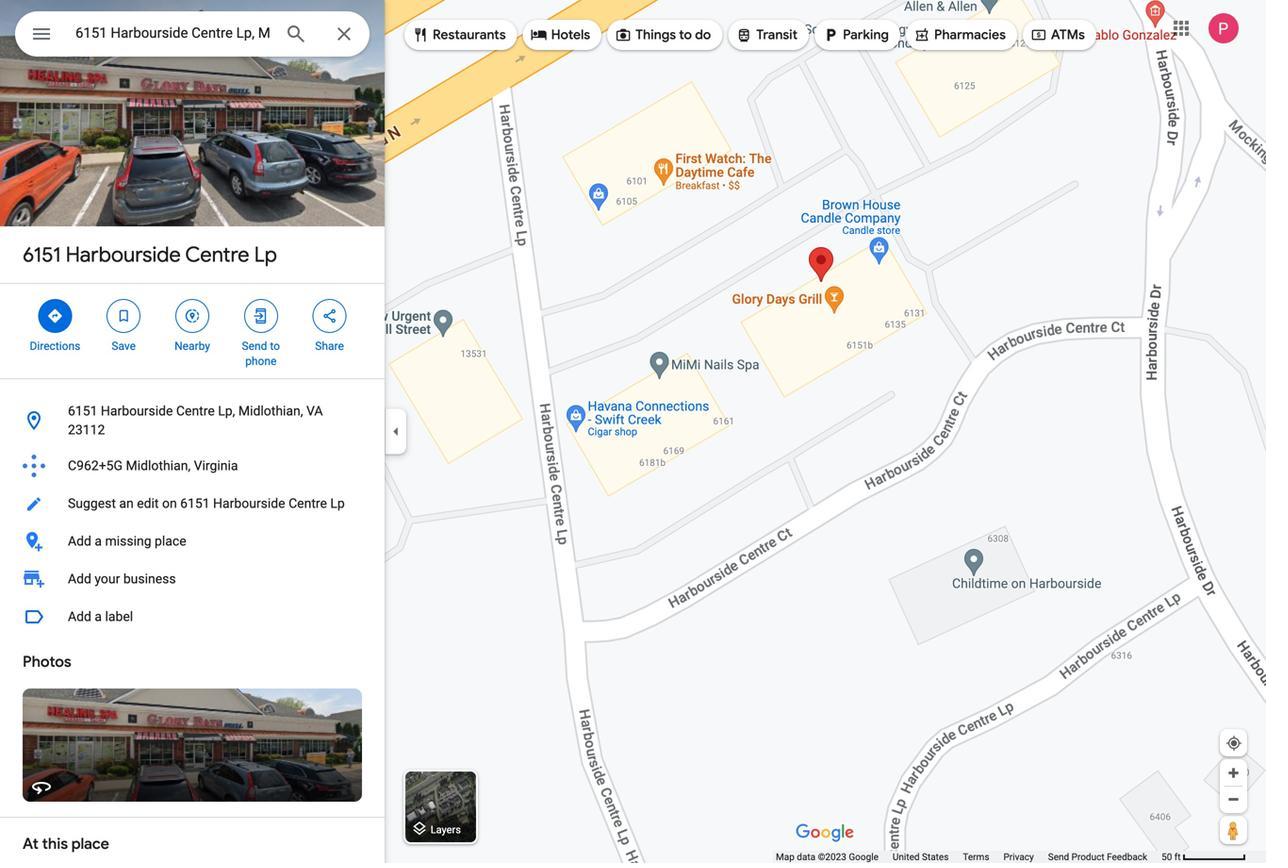 Task type: vqa. For each thing, say whether or not it's contained in the screenshot.
Centre in the 6151 Harbourside Centre Lp, Midlothian, VA 23112
yes



Task type: locate. For each thing, give the bounding box(es) containing it.
add left your
[[68, 571, 91, 587]]

0 horizontal spatial place
[[72, 834, 109, 854]]

add
[[68, 533, 91, 549], [68, 571, 91, 587], [68, 609, 91, 624]]

1 a from the top
[[95, 533, 102, 549]]

add a label
[[68, 609, 133, 624]]

0 vertical spatial place
[[155, 533, 186, 549]]

6151 Harbourside Centre Lp, Midlothian, VA 23112 field
[[15, 11, 370, 57]]

1 vertical spatial send
[[1049, 851, 1070, 863]]

add down 'suggest'
[[68, 533, 91, 549]]

va
[[307, 403, 323, 419]]

terms button
[[963, 851, 990, 863]]

photos
[[23, 652, 71, 672]]

2 add from the top
[[68, 571, 91, 587]]

6151 harbourside centre lp, midlothian, va 23112 button
[[0, 394, 385, 447]]

2 horizontal spatial 6151
[[180, 496, 210, 511]]

0 horizontal spatial midlothian,
[[126, 458, 191, 473]]

6151 inside 6151 harbourside centre lp, midlothian, va 23112
[[68, 403, 98, 419]]

directions
[[30, 340, 80, 353]]

send
[[242, 340, 267, 353], [1049, 851, 1070, 863]]

save
[[112, 340, 136, 353]]

ft
[[1175, 851, 1181, 863]]

do
[[695, 26, 711, 43]]

send inside send to phone
[[242, 340, 267, 353]]

1 horizontal spatial lp
[[330, 496, 345, 511]]

footer
[[776, 851, 1162, 863]]

collapse side panel image
[[386, 421, 407, 442]]

0 vertical spatial 6151
[[23, 241, 61, 268]]

to left do
[[679, 26, 692, 43]]

 search field
[[15, 11, 370, 60]]

hotels
[[551, 26, 591, 43]]

1 vertical spatial 6151
[[68, 403, 98, 419]]

footer containing map data ©2023 google
[[776, 851, 1162, 863]]

an
[[119, 496, 134, 511]]

suggest an edit on 6151 harbourside centre lp
[[68, 496, 345, 511]]

add inside button
[[68, 533, 91, 549]]

midlothian, left va
[[238, 403, 303, 419]]

0 vertical spatial add
[[68, 533, 91, 549]]

1 horizontal spatial to
[[679, 26, 692, 43]]

0 horizontal spatial send
[[242, 340, 267, 353]]

 atms
[[1031, 25, 1085, 45]]

parking
[[843, 26, 889, 43]]

restaurants
[[433, 26, 506, 43]]

1 vertical spatial place
[[72, 834, 109, 854]]

add a missing place button
[[0, 523, 385, 560]]

things
[[636, 26, 676, 43]]

6151
[[23, 241, 61, 268], [68, 403, 98, 419], [180, 496, 210, 511]]

send up phone
[[242, 340, 267, 353]]

1 vertical spatial add
[[68, 571, 91, 587]]

zoom in image
[[1227, 766, 1241, 780]]

centre for lp
[[185, 241, 249, 268]]

1 vertical spatial midlothian,
[[126, 458, 191, 473]]

add your business link
[[0, 560, 385, 598]]

place right the this
[[72, 834, 109, 854]]

suggest
[[68, 496, 116, 511]]

None field
[[75, 22, 270, 44]]

2 vertical spatial harbourside
[[213, 496, 285, 511]]

united states button
[[893, 851, 949, 863]]

none field inside 6151 harbourside centre lp, midlothian, va 23112 field
[[75, 22, 270, 44]]

centre down va
[[289, 496, 327, 511]]

a left label
[[95, 609, 102, 624]]

0 horizontal spatial 6151
[[23, 241, 61, 268]]

send to phone
[[242, 340, 280, 368]]

on
[[162, 496, 177, 511]]

to up phone
[[270, 340, 280, 353]]

send inside button
[[1049, 851, 1070, 863]]

harbourside for 6151 harbourside centre lp, midlothian, va 23112
[[101, 403, 173, 419]]

actions for 6151 harbourside centre lp region
[[0, 284, 385, 378]]

0 vertical spatial send
[[242, 340, 267, 353]]

1 vertical spatial harbourside
[[101, 403, 173, 419]]

1 add from the top
[[68, 533, 91, 549]]

transit
[[757, 26, 798, 43]]

nearby
[[175, 340, 210, 353]]


[[531, 25, 548, 45]]

phone
[[245, 355, 277, 368]]

a for missing
[[95, 533, 102, 549]]

midlothian, up edit
[[126, 458, 191, 473]]

0 vertical spatial lp
[[254, 241, 277, 268]]

to inside send to phone
[[270, 340, 280, 353]]

a inside add a label button
[[95, 609, 102, 624]]

your
[[95, 571, 120, 587]]

centre left lp,
[[176, 403, 215, 419]]

6151 harbourside centre lp main content
[[0, 0, 385, 863]]

place down on
[[155, 533, 186, 549]]

1 vertical spatial a
[[95, 609, 102, 624]]

terms
[[963, 851, 990, 863]]

harbourside
[[66, 241, 181, 268], [101, 403, 173, 419], [213, 496, 285, 511]]

a inside add a missing place button
[[95, 533, 102, 549]]


[[736, 25, 753, 45]]

50
[[1162, 851, 1173, 863]]

harbourside inside 6151 harbourside centre lp, midlothian, va 23112
[[101, 403, 173, 419]]

to inside  things to do
[[679, 26, 692, 43]]

6151 harbourside centre lp
[[23, 241, 277, 268]]

6151 for 6151 harbourside centre lp
[[23, 241, 61, 268]]

send product feedback button
[[1049, 851, 1148, 863]]

0 vertical spatial a
[[95, 533, 102, 549]]

1 horizontal spatial send
[[1049, 851, 1070, 863]]

1 vertical spatial centre
[[176, 403, 215, 419]]

2 vertical spatial centre
[[289, 496, 327, 511]]

0 vertical spatial centre
[[185, 241, 249, 268]]

centre
[[185, 241, 249, 268], [176, 403, 215, 419], [289, 496, 327, 511]]


[[1031, 25, 1048, 45]]

6151 up 
[[23, 241, 61, 268]]

send for send product feedback
[[1049, 851, 1070, 863]]

google account: payton hansen  
(payton.hansen@adept.ai) image
[[1209, 13, 1239, 44]]

add left label
[[68, 609, 91, 624]]

centre for lp,
[[176, 403, 215, 419]]

1 vertical spatial lp
[[330, 496, 345, 511]]

0 vertical spatial harbourside
[[66, 241, 181, 268]]


[[253, 306, 270, 326]]


[[914, 25, 931, 45]]

0 horizontal spatial lp
[[254, 241, 277, 268]]

c962+5g midlothian, virginia
[[68, 458, 238, 473]]

centre inside 6151 harbourside centre lp, midlothian, va 23112
[[176, 403, 215, 419]]

2 a from the top
[[95, 609, 102, 624]]

0 vertical spatial midlothian,
[[238, 403, 303, 419]]

harbourside up  at left
[[66, 241, 181, 268]]

 hotels
[[531, 25, 591, 45]]

send left product
[[1049, 851, 1070, 863]]

place inside button
[[155, 533, 186, 549]]

1 vertical spatial to
[[270, 340, 280, 353]]

3 add from the top
[[68, 609, 91, 624]]


[[47, 306, 64, 326]]

1 horizontal spatial place
[[155, 533, 186, 549]]

to
[[679, 26, 692, 43], [270, 340, 280, 353]]

harbourside for 6151 harbourside centre lp
[[66, 241, 181, 268]]

6151 up 23112
[[68, 403, 98, 419]]

1 horizontal spatial 6151
[[68, 403, 98, 419]]

1 horizontal spatial midlothian,
[[238, 403, 303, 419]]

a
[[95, 533, 102, 549], [95, 609, 102, 624]]

this
[[42, 834, 68, 854]]

lp
[[254, 241, 277, 268], [330, 496, 345, 511]]

 transit
[[736, 25, 798, 45]]

place
[[155, 533, 186, 549], [72, 834, 109, 854]]

6151 right on
[[180, 496, 210, 511]]

2 vertical spatial add
[[68, 609, 91, 624]]

a left missing
[[95, 533, 102, 549]]

0 vertical spatial to
[[679, 26, 692, 43]]

midlothian, inside 6151 harbourside centre lp, midlothian, va 23112
[[238, 403, 303, 419]]

show street view coverage image
[[1221, 816, 1248, 844]]

lp,
[[218, 403, 235, 419]]

share
[[315, 340, 344, 353]]

states
[[922, 851, 949, 863]]

harbourside up 23112
[[101, 403, 173, 419]]


[[615, 25, 632, 45]]

centre up  at the top left of the page
[[185, 241, 249, 268]]

privacy button
[[1004, 851, 1034, 863]]

add inside button
[[68, 609, 91, 624]]

midlothian,
[[238, 403, 303, 419], [126, 458, 191, 473]]

0 horizontal spatial to
[[270, 340, 280, 353]]

show your location image
[[1226, 735, 1243, 752]]

harbourside down the virginia
[[213, 496, 285, 511]]



Task type: describe. For each thing, give the bounding box(es) containing it.
add for add your business
[[68, 571, 91, 587]]


[[412, 25, 429, 45]]

map
[[776, 851, 795, 863]]

 button
[[15, 11, 68, 60]]

at this place
[[23, 834, 109, 854]]

data
[[797, 851, 816, 863]]


[[823, 25, 840, 45]]


[[321, 306, 338, 326]]

add for add a label
[[68, 609, 91, 624]]

feedback
[[1107, 851, 1148, 863]]


[[184, 306, 201, 326]]

map data ©2023 google
[[776, 851, 879, 863]]

google
[[849, 851, 879, 863]]

6151 for 6151 harbourside centre lp, midlothian, va 23112
[[68, 403, 98, 419]]

 pharmacies
[[914, 25, 1006, 45]]

 restaurants
[[412, 25, 506, 45]]


[[30, 20, 53, 48]]

missing
[[105, 533, 151, 549]]

a for label
[[95, 609, 102, 624]]

layers
[[431, 824, 461, 836]]

 parking
[[823, 25, 889, 45]]

©2023
[[818, 851, 847, 863]]

c962+5g midlothian, virginia button
[[0, 447, 385, 485]]

zoom out image
[[1227, 792, 1241, 806]]

google maps element
[[0, 0, 1267, 863]]

label
[[105, 609, 133, 624]]

suggest an edit on 6151 harbourside centre lp button
[[0, 485, 385, 523]]

footer inside google maps element
[[776, 851, 1162, 863]]

at
[[23, 834, 39, 854]]

 things to do
[[615, 25, 711, 45]]

product
[[1072, 851, 1105, 863]]

send product feedback
[[1049, 851, 1148, 863]]

edit
[[137, 496, 159, 511]]

23112
[[68, 422, 105, 438]]

50 ft button
[[1162, 851, 1247, 863]]

privacy
[[1004, 851, 1034, 863]]

lp inside button
[[330, 496, 345, 511]]

add your business
[[68, 571, 176, 587]]


[[115, 306, 132, 326]]

c962+5g
[[68, 458, 123, 473]]

add for add a missing place
[[68, 533, 91, 549]]

united states
[[893, 851, 949, 863]]

business
[[123, 571, 176, 587]]

2 vertical spatial 6151
[[180, 496, 210, 511]]

50 ft
[[1162, 851, 1181, 863]]

6151 harbourside centre lp, midlothian, va 23112
[[68, 403, 323, 438]]

atms
[[1052, 26, 1085, 43]]

pharmacies
[[935, 26, 1006, 43]]

virginia
[[194, 458, 238, 473]]

add a missing place
[[68, 533, 186, 549]]

united
[[893, 851, 920, 863]]

add a label button
[[0, 598, 385, 636]]

send for send to phone
[[242, 340, 267, 353]]



